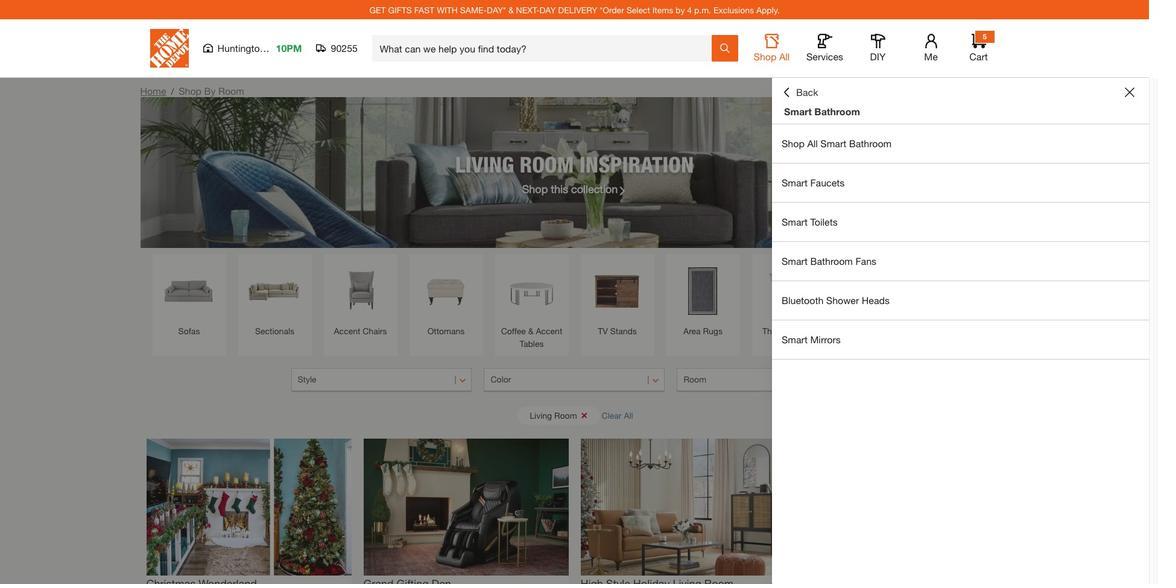 Task type: vqa. For each thing, say whether or not it's contained in the screenshot.
shop
yes



Task type: describe. For each thing, give the bounding box(es) containing it.
accent inside the coffee & accent tables
[[536, 326, 562, 336]]

smart mirrors
[[782, 334, 841, 345]]

90255 button
[[316, 42, 358, 54]]

shop all smart bathroom link
[[772, 124, 1149, 163]]

sectionals link
[[244, 260, 306, 337]]

diy button
[[859, 34, 897, 63]]

mirrors
[[811, 334, 841, 345]]

smart bathroom fans link
[[772, 242, 1149, 281]]

chairs
[[363, 326, 387, 336]]

/
[[171, 86, 174, 97]]

throw pillows
[[763, 326, 815, 336]]

area rugs image
[[672, 260, 734, 322]]

p.m.
[[694, 5, 711, 15]]

*order
[[600, 5, 624, 15]]

clear all button
[[602, 404, 633, 427]]

fans
[[856, 255, 877, 267]]

day*
[[487, 5, 506, 15]]

color
[[491, 374, 511, 384]]

with
[[437, 5, 458, 15]]

90255
[[331, 42, 358, 54]]

menu containing shop all smart bathroom
[[772, 124, 1149, 360]]

3 stretchy image image from the left
[[581, 439, 786, 575]]

ottomans image
[[415, 260, 477, 322]]

bluetooth shower heads
[[782, 294, 890, 306]]

huntington
[[217, 42, 265, 54]]

room button
[[677, 368, 858, 392]]

0 vertical spatial &
[[509, 5, 514, 15]]

pillows
[[788, 326, 815, 336]]

feedback link image
[[1142, 204, 1158, 269]]

rugs
[[703, 326, 723, 336]]

What can we help you find today? search field
[[380, 36, 711, 61]]

smart mirrors link
[[772, 320, 1149, 359]]

day
[[540, 5, 556, 15]]

coffee
[[501, 326, 526, 336]]

by
[[204, 85, 216, 97]]

sofas
[[178, 326, 200, 336]]

throw
[[763, 326, 786, 336]]

toilets
[[811, 216, 838, 227]]

coffee & accent tables
[[501, 326, 562, 349]]

all for shop all
[[779, 51, 790, 62]]

smart for smart faucets
[[782, 177, 808, 188]]

throw pillows image
[[758, 260, 820, 322]]

faucets
[[811, 177, 845, 188]]

tv stands
[[598, 326, 637, 336]]

2 stretchy image image from the left
[[363, 439, 569, 575]]

by
[[676, 5, 685, 15]]

shop all button
[[753, 34, 791, 63]]

shop for shop this collection
[[522, 182, 548, 195]]

services
[[807, 51, 843, 62]]

smart for smart bathroom fans
[[782, 255, 808, 267]]

accent chairs link
[[330, 260, 391, 337]]

tv stands image
[[587, 260, 648, 322]]

5
[[983, 32, 987, 41]]

this
[[551, 182, 568, 195]]

smart for smart toilets
[[782, 216, 808, 227]]

tables
[[520, 338, 544, 349]]

shop for shop all
[[754, 51, 777, 62]]

shop this collection
[[522, 182, 618, 195]]

bathroom for smart bathroom fans
[[811, 255, 853, 267]]

stands
[[610, 326, 637, 336]]

home link
[[140, 85, 166, 97]]

style
[[298, 374, 317, 384]]

drawer close image
[[1125, 87, 1135, 97]]

sectionals
[[255, 326, 294, 336]]

style button
[[291, 368, 472, 392]]

back
[[796, 86, 818, 98]]

& inside the coffee & accent tables
[[528, 326, 534, 336]]

1 vertical spatial bathroom
[[849, 138, 892, 149]]

4
[[687, 5, 692, 15]]

smart bathroom
[[784, 106, 860, 117]]

area rugs link
[[672, 260, 734, 337]]

accent chairs image
[[330, 260, 391, 322]]

smart for smart mirrors
[[782, 334, 808, 345]]

sectionals image
[[244, 260, 306, 322]]

coffee & accent tables image
[[501, 260, 563, 322]]

inspiration
[[580, 151, 694, 177]]



Task type: locate. For each thing, give the bounding box(es) containing it.
0 vertical spatial living
[[455, 151, 514, 177]]

curtains & drapes image
[[929, 260, 991, 322]]

shop inside 'button'
[[754, 51, 777, 62]]

clear all
[[602, 410, 633, 420]]

gifts
[[388, 5, 412, 15]]

park
[[268, 42, 288, 54]]

0 horizontal spatial all
[[624, 410, 633, 420]]

0 vertical spatial bathroom
[[815, 106, 860, 117]]

ottomans
[[428, 326, 465, 336]]

home
[[140, 85, 166, 97]]

shop
[[754, 51, 777, 62], [179, 85, 202, 97], [782, 138, 805, 149], [522, 182, 548, 195]]

smart bathroom fans
[[782, 255, 877, 267]]

10pm
[[276, 42, 302, 54]]

tv stands link
[[587, 260, 648, 337]]

area rugs
[[684, 326, 723, 336]]

smart faucets link
[[772, 163, 1149, 202]]

living inside button
[[530, 410, 552, 420]]

bathroom for smart bathroom
[[815, 106, 860, 117]]

bathroom
[[815, 106, 860, 117], [849, 138, 892, 149], [811, 255, 853, 267]]

coffee & accent tables link
[[501, 260, 563, 350]]

accent left the chairs
[[334, 326, 360, 336]]

2 vertical spatial bathroom
[[811, 255, 853, 267]]

smart left faucets
[[782, 177, 808, 188]]

sofas link
[[158, 260, 220, 337]]

1 horizontal spatial living
[[530, 410, 552, 420]]

room
[[218, 85, 244, 97], [520, 151, 574, 177], [684, 374, 707, 384], [554, 410, 577, 420]]

select
[[627, 5, 650, 15]]

ottomans link
[[415, 260, 477, 337]]

1 horizontal spatial &
[[528, 326, 534, 336]]

accent chairs
[[334, 326, 387, 336]]

shop all
[[754, 51, 790, 62]]

bathroom down 'smart bathroom'
[[849, 138, 892, 149]]

shop inside "link"
[[782, 138, 805, 149]]

clear
[[602, 410, 622, 420]]

items
[[653, 5, 673, 15]]

all inside shop all smart bathroom "link"
[[807, 138, 818, 149]]

cart
[[970, 51, 988, 62]]

0 horizontal spatial &
[[509, 5, 514, 15]]

1 accent from the left
[[334, 326, 360, 336]]

same-
[[460, 5, 487, 15]]

room down area
[[684, 374, 707, 384]]

get
[[369, 5, 386, 15]]

me button
[[912, 34, 951, 63]]

living for living room
[[530, 410, 552, 420]]

1 vertical spatial &
[[528, 326, 534, 336]]

huntington park
[[217, 42, 288, 54]]

2 accent from the left
[[536, 326, 562, 336]]

shop this collection link
[[522, 181, 627, 197]]

shop down 'smart bathroom'
[[782, 138, 805, 149]]

1 horizontal spatial all
[[779, 51, 790, 62]]

cart 5
[[970, 32, 988, 62]]

fast
[[414, 5, 435, 15]]

menu
[[772, 124, 1149, 360]]

smart left toilets
[[782, 216, 808, 227]]

living room
[[530, 410, 577, 420]]

& up tables
[[528, 326, 534, 336]]

smart for smart bathroom
[[784, 106, 812, 117]]

room up 'this'
[[520, 151, 574, 177]]

me
[[924, 51, 938, 62]]

smart up bluetooth
[[782, 255, 808, 267]]

0 horizontal spatial stretchy image image
[[146, 439, 351, 575]]

smart down 'smart bathroom'
[[821, 138, 847, 149]]

color button
[[484, 368, 665, 392]]

smart faucets
[[782, 177, 845, 188]]

stretchy image image
[[146, 439, 351, 575], [363, 439, 569, 575], [581, 439, 786, 575]]

bluetooth shower heads link
[[772, 281, 1149, 320]]

smart toilets
[[782, 216, 838, 227]]

all for clear all
[[624, 410, 633, 420]]

all
[[779, 51, 790, 62], [807, 138, 818, 149], [624, 410, 633, 420]]

bathroom up shop all smart bathroom
[[815, 106, 860, 117]]

living for living room inspiration
[[455, 151, 514, 177]]

shop left 'this'
[[522, 182, 548, 195]]

1 stretchy image image from the left
[[146, 439, 351, 575]]

smart down back button
[[784, 106, 812, 117]]

accent
[[334, 326, 360, 336], [536, 326, 562, 336]]

sofas image
[[158, 260, 220, 322]]

get gifts fast with same-day* & next-day delivery *order select items by 4 p.m. exclusions apply.
[[369, 5, 780, 15]]

delivery
[[558, 5, 598, 15]]

tv
[[598, 326, 608, 336]]

shop right /
[[179, 85, 202, 97]]

next-
[[516, 5, 540, 15]]

all right clear
[[624, 410, 633, 420]]

2 horizontal spatial stretchy image image
[[581, 439, 786, 575]]

heads
[[862, 294, 890, 306]]

& right day*
[[509, 5, 514, 15]]

&
[[509, 5, 514, 15], [528, 326, 534, 336]]

all for shop all smart bathroom
[[807, 138, 818, 149]]

smart left mirrors
[[782, 334, 808, 345]]

area
[[684, 326, 701, 336]]

back button
[[782, 86, 818, 98]]

0 horizontal spatial living
[[455, 151, 514, 177]]

diy
[[870, 51, 886, 62]]

living
[[455, 151, 514, 177], [530, 410, 552, 420]]

all inside clear all button
[[624, 410, 633, 420]]

all up back button
[[779, 51, 790, 62]]

smart toilets link
[[772, 203, 1149, 241]]

0 vertical spatial all
[[779, 51, 790, 62]]

shop all smart bathroom
[[782, 138, 892, 149]]

1 horizontal spatial accent
[[536, 326, 562, 336]]

throw pillows link
[[758, 260, 820, 337]]

1 horizontal spatial stretchy image image
[[363, 439, 569, 575]]

exclusions
[[714, 5, 754, 15]]

services button
[[806, 34, 844, 63]]

2 horizontal spatial all
[[807, 138, 818, 149]]

living room inspiration
[[455, 151, 694, 177]]

0 horizontal spatial accent
[[334, 326, 360, 336]]

all inside shop all 'button'
[[779, 51, 790, 62]]

room right by
[[218, 85, 244, 97]]

shop for shop all smart bathroom
[[782, 138, 805, 149]]

throw blankets image
[[844, 260, 905, 322]]

bathroom left fans
[[811, 255, 853, 267]]

1 vertical spatial all
[[807, 138, 818, 149]]

apply.
[[757, 5, 780, 15]]

living room button
[[518, 406, 600, 424]]

accent up tables
[[536, 326, 562, 336]]

shower
[[826, 294, 859, 306]]

shop down apply.
[[754, 51, 777, 62]]

room down the color button
[[554, 410, 577, 420]]

collection
[[571, 182, 618, 195]]

bluetooth
[[782, 294, 824, 306]]

1 vertical spatial living
[[530, 410, 552, 420]]

the home depot logo image
[[150, 29, 189, 68]]

2 vertical spatial all
[[624, 410, 633, 420]]

all down 'smart bathroom'
[[807, 138, 818, 149]]

smart
[[784, 106, 812, 117], [821, 138, 847, 149], [782, 177, 808, 188], [782, 216, 808, 227], [782, 255, 808, 267], [782, 334, 808, 345]]

home / shop by room
[[140, 85, 244, 97]]



